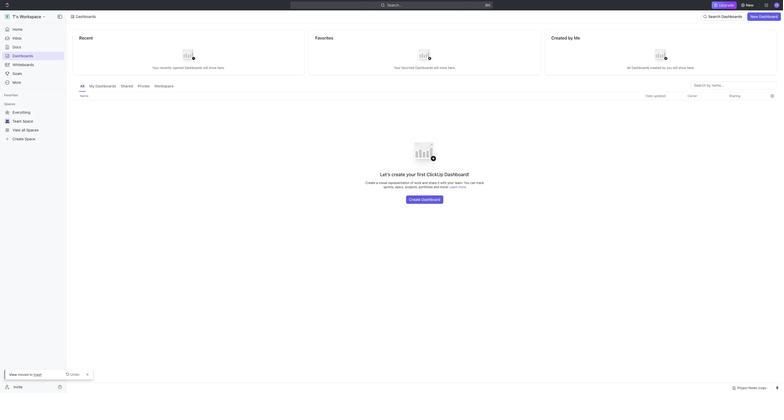 Task type: describe. For each thing, give the bounding box(es) containing it.
let's create your first clickup dashboard!
[[380, 172, 470, 177]]

your for recent
[[152, 66, 159, 70]]

no data image
[[409, 135, 441, 172]]

create space
[[13, 137, 35, 141]]

2 here. from the left
[[448, 66, 456, 70]]

learn
[[450, 185, 458, 189]]

tb button
[[773, 1, 782, 9]]

2 will from the left
[[434, 66, 439, 70]]

user group image
[[5, 120, 9, 123]]

0 vertical spatial by
[[569, 36, 573, 40]]

dashboards inside dashboards link
[[13, 54, 33, 58]]

new dashboard
[[751, 14, 778, 19]]

new for new
[[747, 3, 754, 7]]

team space
[[13, 119, 33, 123]]

everything
[[13, 110, 30, 115]]

tree inside sidebar navigation
[[2, 108, 64, 143]]

3 here. from the left
[[688, 66, 695, 70]]

with
[[441, 181, 447, 185]]

you
[[464, 181, 470, 185]]

shared button
[[120, 81, 134, 92]]

upgrade
[[720, 3, 735, 7]]

create space link
[[2, 135, 63, 143]]

sprints,
[[384, 185, 395, 189]]

t's workspace
[[13, 14, 41, 19]]

space for create space
[[25, 137, 35, 141]]

1 horizontal spatial favorites
[[316, 36, 334, 40]]

create
[[392, 172, 405, 177]]

a
[[376, 181, 378, 185]]

me
[[574, 36, 580, 40]]

all button
[[79, 81, 86, 92]]

you
[[667, 66, 673, 70]]

search dashboards
[[709, 14, 743, 19]]

let's
[[380, 172, 391, 177]]

view moved to trash
[[9, 373, 42, 377]]

shared
[[121, 84, 133, 88]]

more button
[[2, 78, 64, 87]]

it
[[438, 181, 440, 185]]

more
[[459, 185, 466, 189]]

updated
[[654, 94, 666, 98]]

t's workspace, , element
[[5, 14, 10, 19]]

dashboards left created
[[632, 66, 650, 70]]

1 horizontal spatial and
[[434, 185, 440, 189]]

recent
[[79, 36, 93, 40]]

dashboards right opened
[[185, 66, 202, 70]]

everything link
[[2, 108, 63, 117]]

tb
[[776, 3, 779, 7]]

my dashboards
[[89, 84, 116, 88]]

3 will from the left
[[673, 66, 678, 70]]

track
[[477, 181, 484, 185]]

inbox link
[[2, 34, 64, 42]]

portfolios
[[419, 185, 433, 189]]

learn more
[[450, 185, 466, 189]]

docs
[[13, 45, 21, 49]]

share
[[429, 181, 437, 185]]

goals
[[13, 71, 22, 76]]

all dashboards created by you will show here.
[[628, 66, 695, 70]]

created
[[651, 66, 662, 70]]

work
[[415, 181, 422, 185]]

sharing
[[730, 94, 741, 98]]

dashboard!
[[445, 172, 470, 177]]

my dashboards button
[[88, 81, 118, 92]]

search...
[[388, 3, 402, 7]]

your inside create a visual representation of work and share it with your team. you can track sprints, epics, projects, portfolios and more!
[[448, 181, 454, 185]]

more!
[[440, 185, 449, 189]]

dashboard for create dashboard
[[422, 198, 441, 202]]

inbox
[[13, 36, 22, 40]]

whiteboards
[[13, 63, 34, 67]]

space for team space
[[23, 119, 33, 123]]

moved
[[18, 373, 29, 377]]

search dashboards button
[[702, 13, 746, 21]]

opened
[[173, 66, 184, 70]]

view all spaces
[[13, 128, 39, 132]]

dashboards inside search dashboards button
[[722, 14, 743, 19]]

view for view moved to trash
[[9, 373, 17, 377]]

team space link
[[13, 117, 63, 126]]

workspace button
[[153, 81, 175, 92]]

no created by me dashboards image
[[651, 45, 672, 66]]

favorites button
[[2, 92, 20, 98]]

representation
[[388, 181, 410, 185]]

epics,
[[396, 185, 404, 189]]

can
[[471, 181, 476, 185]]

new dashboard button
[[748, 13, 782, 21]]

0 horizontal spatial and
[[423, 181, 428, 185]]

trash link
[[34, 373, 42, 377]]

to
[[29, 373, 33, 377]]



Task type: locate. For each thing, give the bounding box(es) containing it.
date updated
[[646, 94, 666, 98]]

dashboards right my
[[95, 84, 116, 88]]

1 vertical spatial new
[[751, 14, 759, 19]]

1 horizontal spatial dashboard
[[760, 14, 778, 19]]

new button
[[739, 1, 757, 9]]

⌘k
[[485, 3, 491, 7]]

view inside tree
[[13, 128, 21, 132]]

t's
[[13, 14, 19, 19]]

workspace
[[20, 14, 41, 19], [155, 84, 174, 88]]

team
[[13, 119, 22, 123]]

name
[[80, 94, 89, 98]]

search
[[709, 14, 721, 19]]

1 vertical spatial space
[[25, 137, 35, 141]]

first
[[417, 172, 426, 177]]

tab list
[[79, 81, 175, 92]]

and down it
[[434, 185, 440, 189]]

row containing name
[[73, 92, 777, 100]]

all
[[22, 128, 25, 132]]

home
[[13, 27, 22, 32]]

create dashboard
[[409, 198, 441, 202]]

1 vertical spatial create
[[366, 181, 376, 185]]

all for all dashboards created by you will show here.
[[628, 66, 631, 70]]

goals link
[[2, 70, 64, 78]]

1 vertical spatial view
[[9, 373, 17, 377]]

dashboards link
[[2, 52, 64, 60]]

0 horizontal spatial spaces
[[4, 102, 15, 106]]

0 vertical spatial create
[[13, 137, 24, 141]]

create inside create a visual representation of work and share it with your team. you can track sprints, epics, projects, portfolios and more!
[[366, 181, 376, 185]]

2 vertical spatial create
[[409, 198, 421, 202]]

0 horizontal spatial create
[[13, 137, 24, 141]]

new up new dashboard
[[747, 3, 754, 7]]

dashboards inside my dashboards "button"
[[95, 84, 116, 88]]

workspace inside button
[[155, 84, 174, 88]]

2 your from the left
[[394, 66, 401, 70]]

3 show from the left
[[679, 66, 687, 70]]

view all spaces link
[[2, 126, 63, 134]]

tree containing everything
[[2, 108, 64, 143]]

0 vertical spatial space
[[23, 119, 33, 123]]

0 horizontal spatial workspace
[[20, 14, 41, 19]]

tree
[[2, 108, 64, 143]]

0 horizontal spatial all
[[80, 84, 85, 88]]

date updated button
[[643, 92, 669, 100]]

create left a
[[366, 181, 376, 185]]

your
[[407, 172, 416, 177], [448, 181, 454, 185]]

1 will from the left
[[203, 66, 208, 70]]

0 vertical spatial favorites
[[316, 36, 334, 40]]

dashboard down portfolios
[[422, 198, 441, 202]]

create down projects,
[[409, 198, 421, 202]]

dashboards down upgrade
[[722, 14, 743, 19]]

and up portfolios
[[423, 181, 428, 185]]

your for favorites
[[394, 66, 401, 70]]

1 show from the left
[[209, 66, 217, 70]]

view left all
[[13, 128, 21, 132]]

undo
[[70, 373, 79, 377]]

no favorited dashboards image
[[415, 45, 435, 66]]

projects,
[[405, 185, 418, 189]]

1 vertical spatial dashboard
[[422, 198, 441, 202]]

Search by name... text field
[[695, 82, 774, 89]]

all for all
[[80, 84, 85, 88]]

2 horizontal spatial will
[[673, 66, 678, 70]]

0 vertical spatial spaces
[[4, 102, 15, 106]]

space
[[23, 119, 33, 123], [25, 137, 35, 141]]

space up view all spaces on the top
[[23, 119, 33, 123]]

0 horizontal spatial will
[[203, 66, 208, 70]]

create
[[13, 137, 24, 141], [366, 181, 376, 185], [409, 198, 421, 202]]

1 here. from the left
[[218, 66, 225, 70]]

space down view all spaces link
[[25, 137, 35, 141]]

1 horizontal spatial your
[[394, 66, 401, 70]]

no recent dashboards image
[[178, 45, 199, 66]]

create inside button
[[409, 198, 421, 202]]

1 vertical spatial by
[[663, 66, 666, 70]]

tab list containing all
[[79, 81, 175, 92]]

0 horizontal spatial your
[[407, 172, 416, 177]]

1 horizontal spatial your
[[448, 181, 454, 185]]

1 horizontal spatial create
[[366, 181, 376, 185]]

let's create your first clickup dashboard! row
[[73, 135, 777, 204]]

0 vertical spatial view
[[13, 128, 21, 132]]

spaces down favorites button
[[4, 102, 15, 106]]

home link
[[2, 25, 64, 34]]

your up of at the top
[[407, 172, 416, 177]]

favorites
[[316, 36, 334, 40], [4, 93, 18, 97]]

1 horizontal spatial workspace
[[155, 84, 174, 88]]

workspace down recently
[[155, 84, 174, 88]]

of
[[411, 181, 414, 185]]

2 horizontal spatial here.
[[688, 66, 695, 70]]

0 horizontal spatial by
[[569, 36, 573, 40]]

1 your from the left
[[152, 66, 159, 70]]

1 vertical spatial and
[[434, 185, 440, 189]]

dashboard inside row
[[422, 198, 441, 202]]

0 vertical spatial and
[[423, 181, 428, 185]]

1 vertical spatial all
[[80, 84, 85, 88]]

dashboard
[[760, 14, 778, 19], [422, 198, 441, 202]]

create for create a visual representation of work and share it with your team. you can track sprints, epics, projects, portfolios and more!
[[366, 181, 376, 185]]

your favorited dashboards will show here.
[[394, 66, 456, 70]]

0 horizontal spatial here.
[[218, 66, 225, 70]]

date
[[646, 94, 653, 98]]

2 horizontal spatial create
[[409, 198, 421, 202]]

create down all
[[13, 137, 24, 141]]

dashboard for new dashboard
[[760, 14, 778, 19]]

your left favorited
[[394, 66, 401, 70]]

1 vertical spatial spaces
[[26, 128, 39, 132]]

created by me
[[552, 36, 580, 40]]

1 vertical spatial favorites
[[4, 93, 18, 97]]

1 horizontal spatial show
[[440, 66, 448, 70]]

0 horizontal spatial favorites
[[4, 93, 18, 97]]

learn more link
[[450, 185, 466, 189]]

t
[[6, 15, 8, 19]]

favorites inside favorites button
[[4, 93, 18, 97]]

1 vertical spatial your
[[448, 181, 454, 185]]

here.
[[218, 66, 225, 70], [448, 66, 456, 70], [688, 66, 695, 70]]

create dashboard button
[[406, 196, 444, 204]]

1 horizontal spatial will
[[434, 66, 439, 70]]

spaces up create space link
[[26, 128, 39, 132]]

created
[[552, 36, 568, 40]]

my
[[89, 84, 95, 88]]

by left "you"
[[663, 66, 666, 70]]

recently
[[160, 66, 172, 70]]

create inside tree
[[13, 137, 24, 141]]

2 show from the left
[[440, 66, 448, 70]]

workspace up home link
[[20, 14, 41, 19]]

create a visual representation of work and share it with your team. you can track sprints, epics, projects, portfolios and more!
[[366, 181, 484, 189]]

visual
[[379, 181, 388, 185]]

upgrade link
[[712, 2, 737, 9]]

1 horizontal spatial by
[[663, 66, 666, 70]]

0 vertical spatial all
[[628, 66, 631, 70]]

0 horizontal spatial dashboard
[[422, 198, 441, 202]]

0 horizontal spatial your
[[152, 66, 159, 70]]

sidebar navigation
[[0, 10, 67, 393]]

more
[[13, 80, 21, 85]]

private button
[[137, 81, 151, 92]]

new for new dashboard
[[751, 14, 759, 19]]

new down new button
[[751, 14, 759, 19]]

row
[[73, 92, 777, 100]]

1 horizontal spatial spaces
[[26, 128, 39, 132]]

view
[[13, 128, 21, 132], [9, 373, 17, 377]]

dashboards
[[76, 14, 96, 19], [722, 14, 743, 19], [13, 54, 33, 58], [185, 66, 202, 70], [416, 66, 433, 70], [632, 66, 650, 70], [95, 84, 116, 88]]

dashboards right favorited
[[416, 66, 433, 70]]

0 vertical spatial new
[[747, 3, 754, 7]]

and
[[423, 181, 428, 185], [434, 185, 440, 189]]

1 vertical spatial workspace
[[155, 84, 174, 88]]

clickup
[[427, 172, 444, 177]]

0 vertical spatial dashboard
[[760, 14, 778, 19]]

let's create your first clickup dashboard! table
[[73, 92, 777, 204]]

1 horizontal spatial all
[[628, 66, 631, 70]]

favorited
[[402, 66, 415, 70]]

2 horizontal spatial show
[[679, 66, 687, 70]]

trash
[[34, 373, 42, 377]]

dashboards up recent
[[76, 14, 96, 19]]

0 vertical spatial workspace
[[20, 14, 41, 19]]

docs link
[[2, 43, 64, 51]]

invite
[[14, 385, 23, 389]]

your left recently
[[152, 66, 159, 70]]

create for create space
[[13, 137, 24, 141]]

owner
[[688, 94, 698, 98]]

view left moved on the bottom
[[9, 373, 17, 377]]

spaces
[[4, 102, 15, 106], [26, 128, 39, 132]]

whiteboards link
[[2, 61, 64, 69]]

dashboards up whiteboards
[[13, 54, 33, 58]]

0 vertical spatial your
[[407, 172, 416, 177]]

new
[[747, 3, 754, 7], [751, 14, 759, 19]]

all
[[628, 66, 631, 70], [80, 84, 85, 88]]

by left me
[[569, 36, 573, 40]]

create for create dashboard
[[409, 198, 421, 202]]

spaces inside tree
[[26, 128, 39, 132]]

your recently opened dashboards will show here.
[[152, 66, 225, 70]]

team.
[[455, 181, 463, 185]]

1 horizontal spatial here.
[[448, 66, 456, 70]]

view for view all spaces
[[13, 128, 21, 132]]

your
[[152, 66, 159, 70], [394, 66, 401, 70]]

dashboard down 'tb' dropdown button
[[760, 14, 778, 19]]

your up learn
[[448, 181, 454, 185]]

all inside "all" 'button'
[[80, 84, 85, 88]]

0 horizontal spatial show
[[209, 66, 217, 70]]

workspace inside sidebar navigation
[[20, 14, 41, 19]]



Task type: vqa. For each thing, say whether or not it's contained in the screenshot.
Create a Space 'Create'
no



